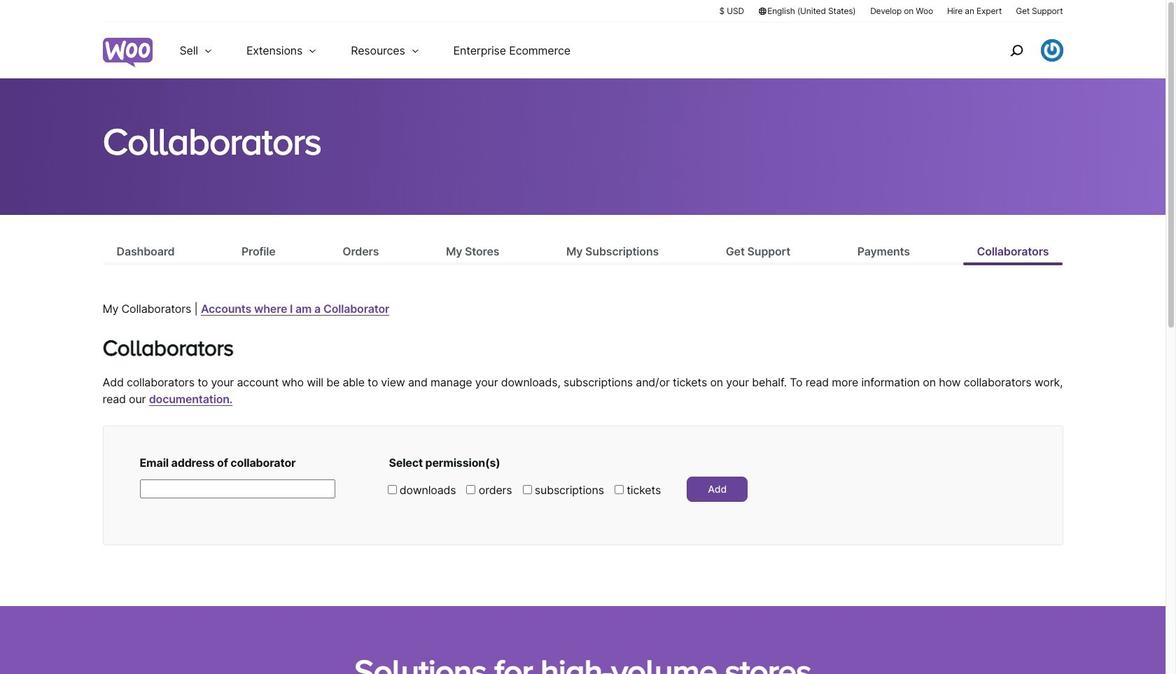 Task type: locate. For each thing, give the bounding box(es) containing it.
open account menu image
[[1041, 39, 1064, 62]]

search image
[[1005, 39, 1028, 62]]

None checkbox
[[467, 485, 476, 494]]

None checkbox
[[388, 485, 397, 494], [523, 485, 532, 494], [615, 485, 624, 494], [388, 485, 397, 494], [523, 485, 532, 494], [615, 485, 624, 494]]



Task type: vqa. For each thing, say whether or not it's contained in the screenshot.
search box
no



Task type: describe. For each thing, give the bounding box(es) containing it.
service navigation menu element
[[980, 28, 1064, 73]]



